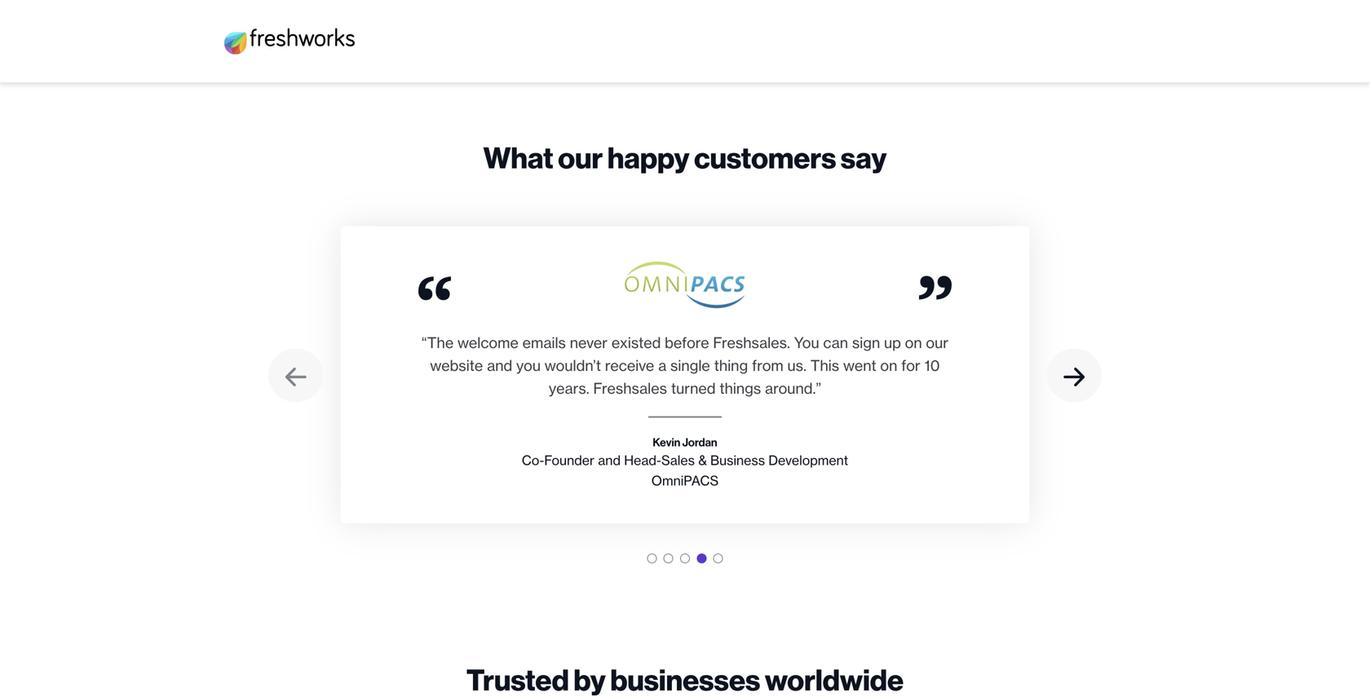 Task type: vqa. For each thing, say whether or not it's contained in the screenshot.
and within Kevin Jordan Co-Founder and Head-Sales & Business Development OmniPACS
yes



Task type: describe. For each thing, give the bounding box(es) containing it.
business
[[711, 452, 765, 469]]

single
[[671, 357, 711, 375]]

thing
[[714, 357, 748, 375]]

what our happy customers say
[[484, 139, 887, 176]]

went
[[844, 357, 877, 375]]

up
[[885, 334, 902, 352]]

10
[[925, 357, 941, 375]]

kevin jordan co-founder and head-sales & business development omnipacs
[[522, 435, 849, 489]]

customers
[[694, 139, 837, 176]]

sales
[[662, 452, 695, 469]]

go to slide 5 tab
[[714, 554, 723, 564]]

for
[[902, 357, 921, 375]]

existed
[[612, 334, 661, 352]]

from
[[752, 357, 784, 375]]

what
[[484, 139, 554, 176]]

"the welcome emails never existed before freshsales. you can sign up on our website and you wouldn't receive a single thing from us. this went on for 10 years. freshsales turned things around."
[[422, 334, 949, 398]]

welcome
[[458, 334, 519, 352]]

go to slide 1 tab
[[647, 554, 657, 564]]

"the
[[422, 334, 454, 352]]

sign
[[853, 334, 881, 352]]

this
[[811, 357, 840, 375]]

kevin
[[653, 435, 681, 450]]

head-
[[624, 452, 662, 469]]

go to slide 3 tab
[[681, 554, 690, 564]]

&
[[699, 452, 707, 469]]

omnipacs
[[652, 473, 719, 489]]

0 horizontal spatial our
[[558, 139, 603, 176]]

development
[[769, 452, 849, 469]]

and inside kevin jordan co-founder and head-sales & business development omnipacs
[[598, 452, 621, 469]]

a
[[659, 357, 667, 375]]

go to next slide image
[[1047, 349, 1102, 403]]

receive
[[605, 357, 655, 375]]



Task type: locate. For each thing, give the bounding box(es) containing it.
0 horizontal spatial and
[[487, 357, 513, 375]]

say
[[841, 139, 887, 176]]

1 vertical spatial and
[[598, 452, 621, 469]]

1 vertical spatial on
[[881, 357, 898, 375]]

tab list
[[646, 548, 725, 571]]

and left 'head-'
[[598, 452, 621, 469]]

on
[[905, 334, 923, 352], [881, 357, 898, 375]]

go to previous slide image
[[268, 349, 324, 403]]

and inside "the welcome emails never existed before freshsales. you can sign up on our website and you wouldn't receive a single thing from us. this went on for 10 years. freshsales turned things around."
[[487, 357, 513, 375]]

jordan
[[683, 435, 718, 450]]

never
[[570, 334, 608, 352]]

0 vertical spatial our
[[558, 139, 603, 176]]

freshworks image
[[224, 28, 355, 54]]

founder
[[545, 452, 595, 469]]

1 vertical spatial our
[[926, 334, 949, 352]]

turned
[[671, 379, 716, 398]]

wouldn't
[[545, 357, 601, 375]]

us.
[[788, 357, 807, 375]]

freshsales.
[[714, 334, 791, 352]]

happy
[[608, 139, 690, 176]]

our
[[558, 139, 603, 176], [926, 334, 949, 352]]

0 vertical spatial and
[[487, 357, 513, 375]]

0 horizontal spatial on
[[881, 357, 898, 375]]

and down welcome
[[487, 357, 513, 375]]

go to slide 4 tab
[[697, 554, 707, 564]]

and
[[487, 357, 513, 375], [598, 452, 621, 469]]

our inside "the welcome emails never existed before freshsales. you can sign up on our website and you wouldn't receive a single thing from us. this went on for 10 years. freshsales turned things around."
[[926, 334, 949, 352]]

you
[[794, 334, 820, 352]]

our right what
[[558, 139, 603, 176]]

around."
[[765, 379, 822, 398]]

1 horizontal spatial on
[[905, 334, 923, 352]]

0 vertical spatial on
[[905, 334, 923, 352]]

before
[[665, 334, 710, 352]]

years.
[[549, 379, 590, 398]]

on left for
[[881, 357, 898, 375]]

freshsales
[[594, 379, 668, 398]]

go to slide 2 tab
[[664, 554, 674, 564]]

on right "up"
[[905, 334, 923, 352]]

emails
[[523, 334, 566, 352]]

things
[[720, 379, 762, 398]]

website
[[430, 357, 483, 375]]

1 horizontal spatial our
[[926, 334, 949, 352]]

can
[[824, 334, 849, 352]]

co-
[[522, 452, 545, 469]]

our up 10
[[926, 334, 949, 352]]

you
[[517, 357, 541, 375]]

1 horizontal spatial and
[[598, 452, 621, 469]]



